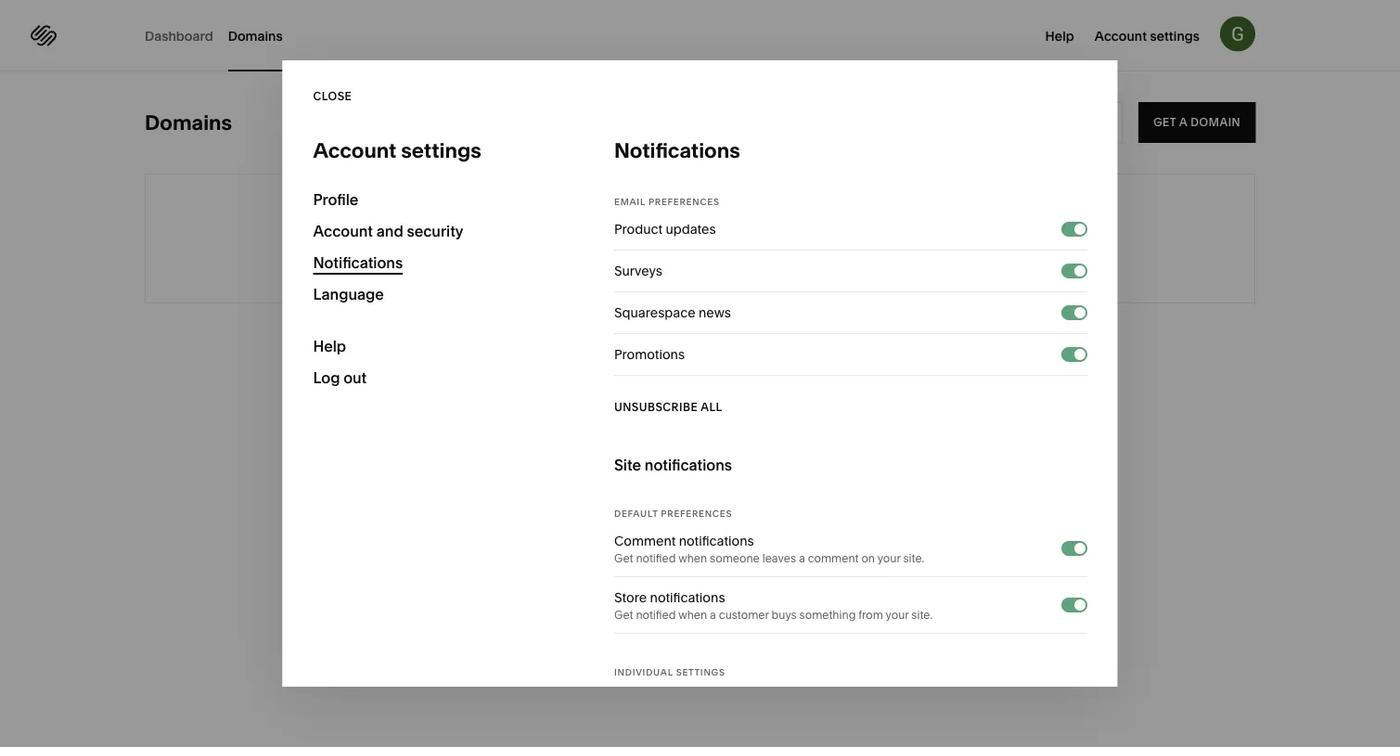 Task type: vqa. For each thing, say whether or not it's contained in the screenshot.
1st 'domain' from right
no



Task type: locate. For each thing, give the bounding box(es) containing it.
2 when from the top
[[678, 608, 707, 622]]

help left account settings link
[[1045, 28, 1074, 44]]

individual
[[614, 666, 673, 677]]

notified for store
[[636, 608, 676, 622]]

notifications up language
[[313, 253, 403, 271]]

1 vertical spatial get
[[614, 552, 633, 565]]

notifications for site
[[644, 456, 732, 474]]

notified down store
[[636, 608, 676, 622]]

1 vertical spatial help link
[[313, 330, 553, 362]]

settings right individual
[[676, 666, 725, 677]]

email
[[614, 196, 645, 207]]

0 vertical spatial notified
[[636, 552, 676, 565]]

notifications inside store notifications get notified when a customer buys something from your site.
[[650, 590, 725, 606]]

2 horizontal spatial a
[[1179, 116, 1188, 129]]

0 vertical spatial help
[[1045, 28, 1074, 44]]

get inside store notifications get notified when a customer buys something from your site.
[[614, 608, 633, 622]]

1 vertical spatial notifications
[[313, 253, 403, 271]]

0 horizontal spatial help
[[313, 337, 346, 355]]

notifications up email preferences
[[614, 138, 740, 163]]

product updates
[[614, 221, 716, 237]]

1 vertical spatial account settings
[[313, 138, 481, 163]]

log out link
[[313, 362, 553, 393]]

1 vertical spatial notifications
[[679, 533, 754, 549]]

2 vertical spatial get
[[614, 608, 633, 622]]

default preferences
[[614, 508, 732, 519]]

1 notified from the top
[[636, 552, 676, 565]]

1 horizontal spatial settings
[[676, 666, 725, 677]]

0 vertical spatial account settings
[[1095, 28, 1200, 44]]

1 horizontal spatial notifications
[[614, 138, 740, 163]]

0 vertical spatial notifications
[[614, 138, 740, 163]]

get down "comment"
[[614, 552, 633, 565]]

2 horizontal spatial settings
[[1150, 28, 1200, 44]]

account settings
[[1095, 28, 1200, 44], [313, 138, 481, 163]]

site. inside store notifications get notified when a customer buys something from your site.
[[911, 608, 932, 622]]

0 horizontal spatial a
[[710, 608, 716, 622]]

help link
[[1045, 26, 1074, 44], [313, 330, 553, 362]]

notifications
[[644, 456, 732, 474], [679, 533, 754, 549], [650, 590, 725, 606]]

0 vertical spatial when
[[678, 552, 707, 565]]

0 vertical spatial notifications
[[644, 456, 732, 474]]

notifications right store
[[650, 590, 725, 606]]

notifications for store
[[650, 590, 725, 606]]

a inside store notifications get notified when a customer buys something from your site.
[[710, 608, 716, 622]]

dashboard button
[[145, 0, 213, 71]]

1 vertical spatial settings
[[401, 138, 481, 163]]

1 horizontal spatial account settings
[[1095, 28, 1200, 44]]

0 horizontal spatial account settings
[[313, 138, 481, 163]]

your for store notifications
[[885, 608, 908, 622]]

site
[[614, 456, 641, 474]]

site. inside comment notifications get notified when someone leaves a comment on your site.
[[903, 552, 924, 565]]

help for account
[[1045, 28, 1074, 44]]

1 horizontal spatial help link
[[1045, 26, 1074, 44]]

notifications up default preferences
[[644, 456, 732, 474]]

0 vertical spatial get
[[1153, 116, 1176, 129]]

a
[[1179, 116, 1188, 129], [798, 552, 805, 565], [710, 608, 716, 622]]

unsubscribe all button
[[614, 391, 722, 424]]

help link for account settings
[[1045, 26, 1074, 44]]

settings
[[1150, 28, 1200, 44], [401, 138, 481, 163], [676, 666, 725, 677]]

domains
[[228, 28, 283, 44], [145, 110, 232, 135]]

notifications inside comment notifications get notified when someone leaves a comment on your site.
[[679, 533, 754, 549]]

account
[[1095, 28, 1147, 44], [313, 138, 397, 163], [313, 222, 373, 240]]

None checkbox
[[1074, 224, 1085, 235], [1074, 307, 1085, 318], [1074, 599, 1085, 611], [1074, 224, 1085, 235], [1074, 307, 1085, 318], [1074, 599, 1085, 611]]

notifications for comment
[[679, 533, 754, 549]]

notified for comment
[[636, 552, 676, 565]]

your right from at the right of page
[[885, 608, 908, 622]]

settings up get a domain
[[1150, 28, 1200, 44]]

when left customer
[[678, 608, 707, 622]]

account and security
[[313, 222, 464, 240]]

help link down language link
[[313, 330, 553, 362]]

no
[[641, 226, 669, 251]]

help link left account settings link
[[1045, 26, 1074, 44]]

None checkbox
[[1074, 265, 1085, 277], [1074, 349, 1085, 360], [1074, 543, 1085, 554], [1074, 265, 1085, 277], [1074, 349, 1085, 360], [1074, 543, 1085, 554]]

get a domain link
[[1139, 102, 1256, 143]]

0 vertical spatial your
[[877, 552, 900, 565]]

domain
[[1191, 116, 1241, 129]]

notified
[[636, 552, 676, 565], [636, 608, 676, 622]]

site.
[[903, 552, 924, 565], [911, 608, 932, 622]]

get left domain
[[1153, 116, 1176, 129]]

a left customer
[[710, 608, 716, 622]]

0 vertical spatial settings
[[1150, 28, 1200, 44]]

promotions
[[614, 347, 684, 362]]

1 vertical spatial preferences
[[661, 508, 732, 519]]

1 horizontal spatial help
[[1045, 28, 1074, 44]]

domains down dashboard button
[[145, 110, 232, 135]]

tab list
[[145, 0, 298, 71]]

1 vertical spatial help
[[313, 337, 346, 355]]

get inside "link"
[[1153, 116, 1176, 129]]

0 horizontal spatial help link
[[313, 330, 553, 362]]

site. for store notifications
[[911, 608, 932, 622]]

2 vertical spatial a
[[710, 608, 716, 622]]

unsubscribe
[[614, 400, 698, 414]]

preferences down site notifications
[[661, 508, 732, 519]]

0 vertical spatial a
[[1179, 116, 1188, 129]]

1 horizontal spatial a
[[798, 552, 805, 565]]

0 vertical spatial site.
[[903, 552, 924, 565]]

a right leaves
[[798, 552, 805, 565]]

get for comment notifications
[[614, 552, 633, 565]]

help up log
[[313, 337, 346, 355]]

domains right dashboard button
[[228, 28, 283, 44]]

1 vertical spatial when
[[678, 608, 707, 622]]

site. right from at the right of page
[[911, 608, 932, 622]]

when inside comment notifications get notified when someone leaves a comment on your site.
[[678, 552, 707, 565]]

dashboard
[[145, 28, 213, 44]]

notifications link
[[313, 247, 553, 278]]

get
[[1153, 116, 1176, 129], [614, 552, 633, 565], [614, 608, 633, 622]]

log out
[[313, 368, 367, 387]]

notifications
[[614, 138, 740, 163], [313, 253, 403, 271]]

your right the on
[[877, 552, 900, 565]]

a left domain
[[1179, 116, 1188, 129]]

0 vertical spatial account
[[1095, 28, 1147, 44]]

1 vertical spatial your
[[885, 608, 908, 622]]

news
[[698, 305, 731, 321]]

0 vertical spatial preferences
[[648, 196, 719, 207]]

2 vertical spatial notifications
[[650, 590, 725, 606]]

when inside store notifications get notified when a customer buys something from your site.
[[678, 608, 707, 622]]

0 vertical spatial help link
[[1045, 26, 1074, 44]]

all
[[700, 400, 722, 414]]

individual settings
[[614, 666, 725, 677]]

your
[[877, 552, 900, 565], [885, 608, 908, 622]]

your inside store notifications get notified when a customer buys something from your site.
[[885, 608, 908, 622]]

comment notifications get notified when someone leaves a comment on your site.
[[614, 533, 924, 565]]

notifications up someone
[[679, 533, 754, 549]]

profile link
[[313, 184, 553, 215]]

settings up profile link
[[401, 138, 481, 163]]

site notifications
[[614, 456, 732, 474]]

preferences
[[648, 196, 719, 207], [661, 508, 732, 519]]

site. right the on
[[903, 552, 924, 565]]

preferences up updates
[[648, 196, 719, 207]]

close
[[313, 89, 352, 103]]

2 vertical spatial settings
[[676, 666, 725, 677]]

get down store
[[614, 608, 633, 622]]

notified inside comment notifications get notified when someone leaves a comment on your site.
[[636, 552, 676, 565]]

1 vertical spatial notified
[[636, 608, 676, 622]]

tab list containing dashboard
[[145, 0, 298, 71]]

when left someone
[[678, 552, 707, 565]]

2 vertical spatial account
[[313, 222, 373, 240]]

account for help
[[1095, 28, 1147, 44]]

1 vertical spatial domains
[[145, 110, 232, 135]]

get for store notifications
[[614, 608, 633, 622]]

2 notified from the top
[[636, 608, 676, 622]]

1 vertical spatial a
[[798, 552, 805, 565]]

help
[[1045, 28, 1074, 44], [313, 337, 346, 355]]

1 when from the top
[[678, 552, 707, 565]]

notified down "comment"
[[636, 552, 676, 565]]

your inside comment notifications get notified when someone leaves a comment on your site.
[[877, 552, 900, 565]]

1 vertical spatial site.
[[911, 608, 932, 622]]

when
[[678, 552, 707, 565], [678, 608, 707, 622]]

profile
[[313, 190, 359, 208]]

account and security link
[[313, 215, 553, 247]]

notified inside store notifications get notified when a customer buys something from your site.
[[636, 608, 676, 622]]

0 vertical spatial domains
[[228, 28, 283, 44]]

get inside comment notifications get notified when someone leaves a comment on your site.
[[614, 552, 633, 565]]

surveys
[[614, 263, 662, 279]]



Task type: describe. For each thing, give the bounding box(es) containing it.
comment
[[614, 533, 675, 549]]

preferences for default preferences
[[661, 508, 732, 519]]

buys
[[771, 608, 796, 622]]

a inside comment notifications get notified when someone leaves a comment on your site.
[[798, 552, 805, 565]]

language
[[313, 285, 384, 303]]

store
[[614, 590, 646, 606]]

squarespace
[[614, 305, 695, 321]]

default
[[614, 508, 658, 519]]

0 horizontal spatial notifications
[[313, 253, 403, 271]]

product
[[614, 221, 662, 237]]

get a domain
[[1153, 116, 1241, 129]]

account for profile
[[313, 222, 373, 240]]

comment
[[807, 552, 858, 565]]

close button
[[313, 60, 352, 132]]

help for log
[[313, 337, 346, 355]]

when for comment
[[678, 552, 707, 565]]

from
[[858, 608, 883, 622]]

customer
[[719, 608, 769, 622]]

no domains
[[641, 226, 759, 251]]

security
[[407, 222, 464, 240]]

domains
[[674, 226, 759, 251]]

domains button
[[228, 0, 283, 71]]

log
[[313, 368, 340, 387]]

updates
[[665, 221, 716, 237]]

site. for comment notifications
[[903, 552, 924, 565]]

unsubscribe all
[[614, 400, 722, 414]]

help link for log out
[[313, 330, 553, 362]]

someone
[[710, 552, 759, 565]]

something
[[799, 608, 856, 622]]

email preferences
[[614, 196, 719, 207]]

1 vertical spatial account
[[313, 138, 397, 163]]

when for store
[[678, 608, 707, 622]]

squarespace news
[[614, 305, 731, 321]]

and
[[376, 222, 403, 240]]

preferences for email preferences
[[648, 196, 719, 207]]

0 horizontal spatial settings
[[401, 138, 481, 163]]

out
[[343, 368, 367, 387]]

language link
[[313, 278, 553, 310]]

on
[[861, 552, 875, 565]]

leaves
[[762, 552, 796, 565]]

a inside "link"
[[1179, 116, 1188, 129]]

store notifications get notified when a customer buys something from your site.
[[614, 590, 932, 622]]

your for comment notifications
[[877, 552, 900, 565]]

account settings link
[[1095, 26, 1200, 44]]



